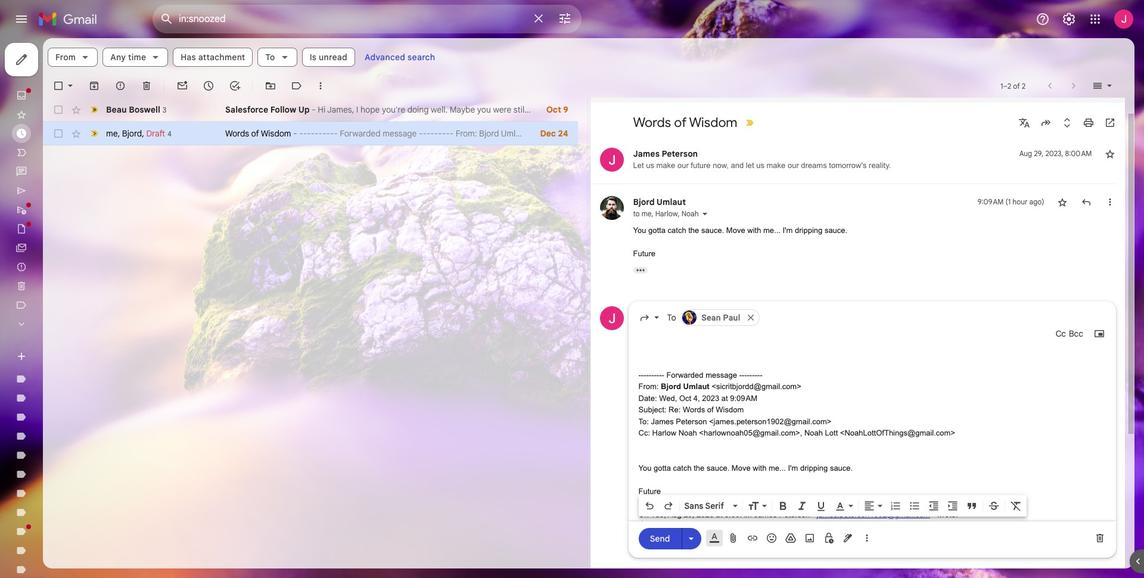 Task type: locate. For each thing, give the bounding box(es) containing it.
noah down the re:
[[679, 429, 697, 438]]

1 vertical spatial 2023
[[697, 510, 714, 519]]

1 vertical spatial now,
[[726, 522, 742, 531]]

2 vertical spatial bjord
[[661, 382, 681, 391]]

1 horizontal spatial words
[[633, 114, 671, 131]]

boswell
[[129, 104, 160, 115]]

not starred checkbox right aug 29, 2023, 8:00 am cell
[[1104, 148, 1116, 160]]

words
[[633, 114, 671, 131], [225, 128, 249, 139], [683, 405, 705, 414]]

1 horizontal spatial to
[[667, 312, 676, 323]]

wed,
[[659, 394, 677, 403]]

9:09 am
[[978, 197, 1004, 206], [730, 394, 758, 403]]

let inside on tue, aug 29, 2023 at 8:00 am james peterson < james.peterson1902@gmail.com > wrote: let us make our future now, and let us make our dreams tomorrow's reality.
[[760, 522, 768, 531]]

insert photo image
[[804, 532, 816, 544]]

catch down to me , harlow , noah
[[668, 226, 687, 235]]

you down cc:
[[639, 464, 652, 472]]

0 horizontal spatial aug
[[668, 510, 682, 519]]

1
[[1001, 81, 1004, 90]]

i'm
[[783, 226, 793, 235], [788, 464, 799, 472]]

0 vertical spatial 29,
[[1034, 149, 1044, 158]]

oct inside ---------- forwarded message --------- from: bjord umlaut <sicritbjordd@gmail.com> date: wed, oct 4, 2023 at 9:09 am subject: re: words of wisdom to: james peterson <james.peterson1902@gmail.com> cc: harlow noah <harlownoah05@gmail.com>, noah lott <noahlottofthings@gmail.com>
[[680, 394, 692, 403]]

any time button
[[103, 48, 168, 67]]

0 horizontal spatial 8:00 am
[[725, 510, 752, 519]]

,
[[118, 128, 120, 139], [142, 128, 144, 139], [652, 209, 654, 218], [678, 209, 680, 218]]

1 vertical spatial let
[[760, 522, 768, 531]]

words for words of wisdom -
[[225, 128, 249, 139]]

now,
[[713, 161, 729, 170], [726, 522, 742, 531]]

reality. inside on tue, aug 29, 2023 at 8:00 am james peterson < james.peterson1902@gmail.com > wrote: let us make our future now, and let us make our dreams tomorrow's reality.
[[882, 522, 905, 531]]

1 vertical spatial peterson
[[676, 417, 707, 426]]

aug left 2023,
[[1020, 149, 1033, 158]]

let
[[746, 161, 755, 170], [760, 522, 768, 531]]

1 horizontal spatial 8:00 am
[[1066, 149, 1093, 158]]

beau boswell 3
[[106, 104, 166, 115]]

1 horizontal spatial 9:09 am
[[978, 197, 1004, 206]]

8:00 am right 2023,
[[1066, 149, 1093, 158]]

let down james peterson on the top of the page
[[633, 161, 644, 170]]

1 vertical spatial bjord
[[633, 197, 655, 207]]

1 vertical spatial 9:09 am
[[730, 394, 758, 403]]

me...
[[764, 226, 781, 235], [769, 464, 786, 472]]

1 vertical spatial oct
[[680, 394, 692, 403]]

peterson inside on tue, aug 29, 2023 at 8:00 am james peterson < james.peterson1902@gmail.com > wrote: let us make our future now, and let us make our dreams tomorrow's reality.
[[779, 510, 811, 519]]

0 horizontal spatial to
[[266, 52, 275, 63]]

0 horizontal spatial me
[[106, 128, 118, 139]]

has attachment button
[[173, 48, 253, 67]]

gotta down to me , harlow , noah
[[649, 226, 666, 235]]

the down to me , harlow , noah
[[689, 226, 700, 235]]

29, right redo ‪(⌘y)‬ image
[[684, 510, 695, 519]]

0 vertical spatial future
[[691, 161, 711, 170]]

0 vertical spatial not starred image
[[1104, 148, 1116, 160]]

1 vertical spatial tomorrow's
[[843, 522, 880, 531]]

redo ‪(⌘y)‬ image
[[663, 500, 675, 512]]

future up show trimmed content icon
[[633, 249, 656, 258]]

9:09 am (1 hour ago) cell
[[978, 196, 1045, 208]]

dreams
[[801, 161, 827, 170], [815, 522, 841, 531]]

to up move to icon
[[266, 52, 275, 63]]

<
[[813, 510, 817, 519]]

sans serif
[[685, 501, 724, 512]]

8:00 am up attach files icon
[[725, 510, 752, 519]]

aug right tue,
[[668, 510, 682, 519]]

our
[[678, 161, 689, 170], [788, 161, 799, 170], [691, 522, 702, 531], [801, 522, 813, 531]]

1 vertical spatial not starred checkbox
[[1057, 196, 1069, 208]]

0 vertical spatial at
[[722, 394, 728, 403]]

2023 inside ---------- forwarded message --------- from: bjord umlaut <sicritbjordd@gmail.com> date: wed, oct 4, 2023 at 9:09 am subject: re: words of wisdom to: james peterson <james.peterson1902@gmail.com> cc: harlow noah <harlownoah05@gmail.com>, noah lott <noahlottofthings@gmail.com>
[[702, 394, 720, 403]]

0 horizontal spatial not starred checkbox
[[1057, 196, 1069, 208]]

0 vertical spatial not starred checkbox
[[1104, 148, 1116, 160]]

oct left 9
[[547, 104, 561, 115]]

1 vertical spatial i'm
[[788, 464, 799, 472]]

1 vertical spatial not starred image
[[1057, 196, 1069, 208]]

unsnooze button
[[1047, 78, 1104, 99]]

now, up attach files icon
[[726, 522, 742, 531]]

re:
[[669, 405, 681, 414]]

0 horizontal spatial let
[[746, 161, 755, 170]]

add to tasks image
[[229, 80, 241, 92]]

1 vertical spatial future
[[639, 487, 661, 496]]

not starred image right ago)
[[1057, 196, 1069, 208]]

0 vertical spatial bjord
[[122, 128, 142, 139]]

None search field
[[153, 5, 582, 33]]

1 horizontal spatial me
[[642, 209, 652, 218]]

1 vertical spatial umlaut
[[684, 382, 710, 391]]

1 horizontal spatial not starred image
[[1104, 148, 1116, 160]]

indent more ‪(⌘])‬ image
[[947, 500, 959, 512]]

harlow
[[656, 209, 678, 218], [653, 429, 677, 438]]

0 horizontal spatial oct
[[547, 104, 561, 115]]

1 vertical spatial dripping
[[801, 464, 828, 472]]

29, left 2023,
[[1034, 149, 1044, 158]]

to button
[[258, 48, 297, 67]]

row down 'more' icon on the left of the page
[[43, 98, 578, 122]]

tomorrow's inside on tue, aug 29, 2023 at 8:00 am james peterson < james.peterson1902@gmail.com > wrote: let us make our future now, and let us make our dreams tomorrow's reality.
[[843, 522, 880, 531]]

oct
[[547, 104, 561, 115], [680, 394, 692, 403]]

of inside ---------- forwarded message --------- from: bjord umlaut <sicritbjordd@gmail.com> date: wed, oct 4, 2023 at 9:09 am subject: re: words of wisdom to: james peterson <james.peterson1902@gmail.com> cc: harlow noah <harlownoah05@gmail.com>, noah lott <noahlottofthings@gmail.com>
[[708, 405, 714, 414]]

0 vertical spatial me
[[106, 128, 118, 139]]

0 vertical spatial let
[[746, 161, 755, 170]]

of
[[1014, 81, 1020, 90], [674, 114, 687, 131], [251, 128, 259, 139], [708, 405, 714, 414]]

words down salesforce
[[225, 128, 249, 139]]

future
[[633, 249, 656, 258], [639, 487, 661, 496]]

dripping
[[795, 226, 823, 235], [801, 464, 828, 472]]

me... inside message body text field
[[769, 464, 786, 472]]

9:09 am inside ---------- forwarded message --------- from: bjord umlaut <sicritbjordd@gmail.com> date: wed, oct 4, 2023 at 9:09 am subject: re: words of wisdom to: james peterson <james.peterson1902@gmail.com> cc: harlow noah <harlownoah05@gmail.com>, noah lott <noahlottofthings@gmail.com>
[[730, 394, 758, 403]]

is unread
[[310, 52, 348, 63]]

labels image
[[291, 80, 303, 92]]

me , bjord , draft 4
[[106, 128, 172, 139]]

of inside row
[[251, 128, 259, 139]]

future up undo ‪(⌘z)‬ icon
[[639, 487, 661, 496]]

1 vertical spatial with
[[753, 464, 767, 472]]

1 horizontal spatial 2
[[1022, 81, 1026, 90]]

let down tue,
[[647, 522, 657, 531]]

0 horizontal spatial not starred image
[[1057, 196, 1069, 208]]

8:00 am inside cell
[[1066, 149, 1093, 158]]

you gotta catch the sauce. move with me... i'm dripping sauce. down <harlownoah05@gmail.com>,
[[639, 464, 853, 472]]

undo ‪(⌘z)‬ image
[[644, 500, 656, 512]]

settings image
[[1062, 12, 1077, 26]]

sans serif option
[[682, 500, 731, 512]]

not starred image
[[1104, 148, 1116, 160], [1057, 196, 1069, 208]]

wisdom inside row
[[261, 128, 291, 139]]

dec
[[540, 128, 556, 139]]

2 row from the top
[[43, 122, 578, 145]]

0 horizontal spatial let
[[633, 161, 644, 170]]

oct left 4,
[[680, 394, 692, 403]]

1 vertical spatial aug
[[668, 510, 682, 519]]

from button
[[48, 48, 98, 67]]

aug inside cell
[[1020, 149, 1033, 158]]

2 right 1
[[1008, 81, 1012, 90]]

you inside message body text field
[[639, 464, 652, 472]]

gotta up redo ‪(⌘y)‬ image
[[654, 464, 671, 472]]

list
[[589, 136, 1121, 578]]

2023 right 4,
[[702, 394, 720, 403]]

1 vertical spatial you
[[639, 464, 652, 472]]

at down message at the bottom of page
[[722, 394, 728, 403]]

send button
[[639, 528, 682, 549]]

james down subject:
[[651, 417, 674, 426]]

1 horizontal spatial bjord
[[633, 197, 655, 207]]

1 vertical spatial the
[[694, 464, 705, 472]]

0 horizontal spatial bjord
[[122, 128, 142, 139]]

0 vertical spatial james
[[633, 148, 660, 159]]

harlow right cc:
[[653, 429, 677, 438]]

2 vertical spatial james
[[755, 510, 777, 519]]

advanced search button
[[360, 47, 440, 68]]

0 horizontal spatial 29,
[[684, 510, 695, 519]]

aug
[[1020, 149, 1033, 158], [668, 510, 682, 519]]

james
[[633, 148, 660, 159], [651, 417, 674, 426], [755, 510, 777, 519]]

2
[[1008, 81, 1012, 90], [1022, 81, 1026, 90]]

harlow down bjord umlaut
[[656, 209, 678, 218]]

1 vertical spatial 8:00 am
[[725, 510, 752, 519]]

future down james peterson on the top of the page
[[691, 161, 711, 170]]

0 horizontal spatial words
[[225, 128, 249, 139]]

indent less ‪(⌘[)‬ image
[[928, 500, 940, 512]]

underline ‪(⌘u)‬ image
[[815, 501, 827, 513]]

of right the re:
[[708, 405, 714, 414]]

bjord up wed,
[[661, 382, 681, 391]]

sauce.
[[702, 226, 725, 235], [825, 226, 848, 235], [707, 464, 730, 472], [830, 464, 853, 472]]

1 vertical spatial dreams
[[815, 522, 841, 531]]

me right to
[[642, 209, 652, 218]]

1 row from the top
[[43, 98, 578, 122]]

tue,
[[651, 510, 666, 519]]

insert link ‪(⌘k)‬ image
[[747, 532, 759, 544]]

italic ‪(⌘i)‬ image
[[796, 500, 808, 512]]

beau
[[106, 104, 127, 115]]

hour
[[1013, 197, 1028, 206]]

me down the beau
[[106, 128, 118, 139]]

1 horizontal spatial aug
[[1020, 149, 1033, 158]]

not starred checkbox right ago)
[[1057, 196, 1069, 208]]

now, down words of wisdom
[[713, 161, 729, 170]]

Not starred checkbox
[[1104, 148, 1116, 160], [1057, 196, 1069, 208]]

Search mail text field
[[179, 13, 525, 25]]

you gotta catch the sauce. move with me... i'm dripping sauce. down show details image
[[633, 226, 848, 235]]

2023,
[[1046, 149, 1064, 158]]

of right –
[[1014, 81, 1020, 90]]

me inside list
[[642, 209, 652, 218]]

peterson
[[662, 148, 698, 159], [676, 417, 707, 426], [779, 510, 811, 519]]

29, inside cell
[[1034, 149, 1044, 158]]

on tue, aug 29, 2023 at 8:00 am james peterson < james.peterson1902@gmail.com > wrote: let us make our future now, and let us make our dreams tomorrow's reality.
[[639, 510, 958, 531]]

0 vertical spatial catch
[[668, 226, 687, 235]]

at
[[722, 394, 728, 403], [716, 510, 723, 519]]

0 vertical spatial tomorrow's
[[829, 161, 867, 170]]

gotta inside message body text field
[[654, 464, 671, 472]]

1 vertical spatial you gotta catch the sauce. move with me... i'm dripping sauce.
[[639, 464, 853, 472]]

8:00 am inside on tue, aug 29, 2023 at 8:00 am james peterson < james.peterson1902@gmail.com > wrote: let us make our future now, and let us make our dreams tomorrow's reality.
[[725, 510, 752, 519]]

press delete to remove this chip element
[[746, 312, 756, 323]]

umlaut inside ---------- forwarded message --------- from: bjord umlaut <sicritbjordd@gmail.com> date: wed, oct 4, 2023 at 9:09 am subject: re: words of wisdom to: james peterson <james.peterson1902@gmail.com> cc: harlow noah <harlownoah05@gmail.com>, noah lott <noahlottofthings@gmail.com>
[[684, 382, 710, 391]]

peterson inside ---------- forwarded message --------- from: bjord umlaut <sicritbjordd@gmail.com> date: wed, oct 4, 2023 at 9:09 am subject: re: words of wisdom to: james peterson <james.peterson1902@gmail.com> cc: harlow noah <harlownoah05@gmail.com>, noah lott <noahlottofthings@gmail.com>
[[676, 417, 707, 426]]

attach files image
[[728, 532, 740, 544]]

2 horizontal spatial words
[[683, 405, 705, 414]]

bjord up to
[[633, 197, 655, 207]]

wisdom down salesforce follow up -
[[261, 128, 291, 139]]

0 vertical spatial to
[[266, 52, 275, 63]]

---------- forwarded message --------- from: bjord umlaut <sicritbjordd@gmail.com> date: wed, oct 4, 2023 at 9:09 am subject: re: words of wisdom to: james peterson <james.peterson1902@gmail.com> cc: harlow noah <harlownoah05@gmail.com>, noah lott <noahlottofthings@gmail.com>
[[639, 371, 956, 438]]

wisdom for words of wisdom -
[[261, 128, 291, 139]]

1 vertical spatial 29,
[[684, 510, 695, 519]]

james down words of wisdom
[[633, 148, 660, 159]]

2023 up the more send options image
[[697, 510, 714, 519]]

at right the sans
[[716, 510, 723, 519]]

navigation
[[0, 38, 143, 578]]

to right type of response icon
[[667, 312, 676, 323]]

wrote:
[[937, 510, 958, 519]]

0 vertical spatial dreams
[[801, 161, 827, 170]]

aug 29, 2023, 8:00 am cell
[[1020, 148, 1093, 160]]

1 vertical spatial let
[[647, 522, 657, 531]]

let inside on tue, aug 29, 2023 at 8:00 am james peterson < james.peterson1902@gmail.com > wrote: let us make our future now, and let us make our dreams tomorrow's reality.
[[647, 522, 657, 531]]

search mail image
[[156, 8, 178, 30]]

1 vertical spatial harlow
[[653, 429, 677, 438]]

insert signature image
[[842, 532, 854, 544]]

-
[[312, 104, 316, 115], [293, 128, 297, 139], [639, 371, 641, 379], [641, 371, 644, 379], [644, 371, 647, 379], [647, 371, 649, 379], [649, 371, 652, 379], [652, 371, 654, 379], [654, 371, 657, 379], [657, 371, 659, 379], [659, 371, 662, 379], [662, 371, 665, 379], [740, 371, 742, 379], [742, 371, 745, 379], [745, 371, 747, 379], [747, 371, 750, 379], [750, 371, 753, 379], [752, 371, 755, 379], [755, 371, 758, 379], [758, 371, 760, 379], [760, 371, 763, 379]]

0 horizontal spatial 2
[[1008, 81, 1012, 90]]

has attachment
[[181, 52, 245, 63]]

row down up
[[43, 122, 578, 145]]

peterson down words of wisdom
[[662, 148, 698, 159]]

you gotta catch the sauce. move with me... i'm dripping sauce.
[[633, 226, 848, 235], [639, 464, 853, 472]]

search
[[408, 52, 435, 63]]

2 2 from the left
[[1022, 81, 1026, 90]]

insert emoji ‪(⌘⇧2)‬ image
[[766, 532, 778, 544]]

words up james peterson on the top of the page
[[633, 114, 671, 131]]

list containing james peterson
[[589, 136, 1121, 578]]

0 vertical spatial oct
[[547, 104, 561, 115]]

main menu image
[[14, 12, 29, 26]]

1 horizontal spatial oct
[[680, 394, 692, 403]]

0 horizontal spatial 9:09 am
[[730, 394, 758, 403]]

1 horizontal spatial not starred checkbox
[[1104, 148, 1116, 160]]

1 vertical spatial and
[[744, 522, 757, 531]]

noah left show details image
[[682, 209, 699, 218]]

bold ‪(⌘b)‬ image
[[777, 500, 789, 512]]

with inside message body text field
[[753, 464, 767, 472]]

you down to
[[633, 226, 647, 235]]

1 horizontal spatial let
[[647, 522, 657, 531]]

9:09 am down <sicritbjordd@gmail.com>
[[730, 394, 758, 403]]

catch up the sans
[[673, 464, 692, 472]]

make
[[657, 161, 676, 170], [767, 161, 786, 170], [670, 522, 689, 531], [780, 522, 799, 531]]

us
[[646, 161, 655, 170], [757, 161, 765, 170], [660, 522, 668, 531], [770, 522, 778, 531]]

0 vertical spatial aug
[[1020, 149, 1033, 158]]

1 vertical spatial at
[[716, 510, 723, 519]]

None checkbox
[[52, 80, 64, 92], [52, 104, 64, 116], [52, 128, 64, 140], [52, 80, 64, 92], [52, 104, 64, 116], [52, 128, 64, 140]]

umlaut up to me , harlow , noah
[[657, 197, 686, 207]]

more options image
[[864, 532, 871, 544]]

bjord
[[122, 128, 142, 139], [633, 197, 655, 207], [661, 382, 681, 391]]

of down salesforce
[[251, 128, 259, 139]]

29, inside on tue, aug 29, 2023 at 8:00 am james peterson < james.peterson1902@gmail.com > wrote: let us make our future now, and let us make our dreams tomorrow's reality.
[[684, 510, 695, 519]]

tomorrow's
[[829, 161, 867, 170], [843, 522, 880, 531]]

bjord umlaut
[[633, 197, 686, 207]]

0 vertical spatial now,
[[713, 161, 729, 170]]

4
[[168, 129, 172, 138]]

follow
[[271, 104, 297, 115]]

not starred image right aug 29, 2023, 8:00 am cell
[[1104, 148, 1116, 160]]

0 vertical spatial you gotta catch the sauce. move with me... i'm dripping sauce.
[[633, 226, 848, 235]]

0 vertical spatial 2023
[[702, 394, 720, 403]]

2 right –
[[1022, 81, 1026, 90]]

toggle confidential mode image
[[823, 532, 835, 544]]

gotta
[[649, 226, 666, 235], [654, 464, 671, 472]]

row containing beau boswell
[[43, 98, 578, 122]]

1 vertical spatial to
[[667, 312, 676, 323]]

24
[[558, 128, 568, 139]]

0 vertical spatial peterson
[[662, 148, 698, 159]]

noah
[[682, 209, 699, 218], [679, 429, 697, 438], [805, 429, 823, 438]]

james up insert emoji ‪(⌘⇧2)‬ icon
[[755, 510, 777, 519]]

wisdom up <harlownoah05@gmail.com>,
[[716, 405, 744, 414]]

0 vertical spatial move
[[727, 226, 746, 235]]

future down serif
[[704, 522, 724, 531]]

words for words of wisdom
[[633, 114, 671, 131]]

umlaut up 4,
[[684, 382, 710, 391]]

of up james peterson on the top of the page
[[674, 114, 687, 131]]

9:09 am left (1
[[978, 197, 1004, 206]]

gmail image
[[38, 7, 103, 31]]

bjord left draft
[[122, 128, 142, 139]]

1 vertical spatial gotta
[[654, 464, 671, 472]]

quote ‪(⌘⇧9)‬ image
[[966, 500, 978, 512]]

1 vertical spatial future
[[704, 522, 724, 531]]

you
[[633, 226, 647, 235], [639, 464, 652, 472]]

2 horizontal spatial bjord
[[661, 382, 681, 391]]

peterson down the re:
[[676, 417, 707, 426]]

words down 4,
[[683, 405, 705, 414]]

0 vertical spatial 8:00 am
[[1066, 149, 1093, 158]]

1 vertical spatial move
[[732, 464, 751, 472]]

1 vertical spatial me
[[642, 209, 652, 218]]

words inside row
[[225, 128, 249, 139]]

1 vertical spatial james
[[651, 417, 674, 426]]

0 vertical spatial 9:09 am
[[978, 197, 1004, 206]]

wisdom up james peterson on the top of the page
[[689, 114, 738, 131]]

the up sans serif
[[694, 464, 705, 472]]

catch
[[668, 226, 687, 235], [673, 464, 692, 472]]

1 horizontal spatial let
[[760, 522, 768, 531]]

future
[[691, 161, 711, 170], [704, 522, 724, 531]]

move
[[727, 226, 746, 235], [732, 464, 751, 472]]

row
[[43, 98, 578, 122], [43, 122, 578, 145]]

Message Body text field
[[639, 346, 1106, 532]]

formatting options toolbar
[[639, 495, 1027, 517]]

1 vertical spatial me...
[[769, 464, 786, 472]]

1 vertical spatial reality.
[[882, 522, 905, 531]]

2 vertical spatial peterson
[[779, 510, 811, 519]]

report spam image
[[114, 80, 126, 92]]

0 vertical spatial you
[[633, 226, 647, 235]]

me
[[106, 128, 118, 139], [642, 209, 652, 218]]

peterson left <
[[779, 510, 811, 519]]



Task type: describe. For each thing, give the bounding box(es) containing it.
0 vertical spatial me...
[[764, 226, 781, 235]]

sean paul
[[702, 313, 741, 322]]

more image
[[315, 80, 327, 92]]

draft
[[146, 128, 165, 139]]

attachment
[[198, 52, 245, 63]]

0 vertical spatial let
[[633, 161, 644, 170]]

oct inside row
[[547, 104, 561, 115]]

date:
[[639, 394, 657, 403]]

not starred image for aug 29, 2023, 8:00 am
[[1104, 148, 1116, 160]]

cc bcc
[[1056, 328, 1084, 339]]

and inside on tue, aug 29, 2023 at 8:00 am james peterson < james.peterson1902@gmail.com > wrote: let us make our future now, and let us make our dreams tomorrow's reality.
[[744, 522, 757, 531]]

9:09 am (1 hour ago)
[[978, 197, 1045, 206]]

on
[[639, 510, 649, 519]]

0 vertical spatial gotta
[[649, 226, 666, 235]]

james.peterson1902@gmail.com link
[[817, 510, 931, 519]]

0 vertical spatial umlaut
[[657, 197, 686, 207]]

show trimmed content image
[[633, 267, 648, 273]]

>
[[931, 510, 935, 519]]

archive image
[[88, 80, 100, 92]]

clear search image
[[527, 7, 551, 30]]

words of wisdom -
[[225, 128, 299, 139]]

0 vertical spatial harlow
[[656, 209, 678, 218]]

aug inside on tue, aug 29, 2023 at 8:00 am james peterson < james.peterson1902@gmail.com > wrote: let us make our future now, and let us make our dreams tomorrow's reality.
[[668, 510, 682, 519]]

send
[[650, 533, 670, 544]]

cc
[[1056, 328, 1067, 339]]

–
[[1004, 81, 1008, 90]]

you gotta catch the sauce. move with me... i'm dripping sauce. inside message body text field
[[639, 464, 853, 472]]

oct 9
[[547, 104, 568, 115]]

toggle split pane mode image
[[1092, 80, 1104, 92]]

row containing me
[[43, 122, 578, 145]]

to inside list
[[667, 312, 676, 323]]

more send options image
[[685, 533, 697, 545]]

james inside on tue, aug 29, 2023 at 8:00 am james peterson < james.peterson1902@gmail.com > wrote: let us make our future now, and let us make our dreams tomorrow's reality.
[[755, 510, 777, 519]]

james inside ---------- forwarded message --------- from: bjord umlaut <sicritbjordd@gmail.com> date: wed, oct 4, 2023 at 9:09 am subject: re: words of wisdom to: james peterson <james.peterson1902@gmail.com> cc: harlow noah <harlownoah05@gmail.com>, noah lott <noahlottofthings@gmail.com>
[[651, 417, 674, 426]]

discard draft ‪(⌘⇧d)‬ image
[[1094, 532, 1106, 544]]

serif
[[706, 501, 724, 512]]

salesforce
[[225, 104, 268, 115]]

press delete to remove this chip image
[[746, 312, 756, 323]]

the inside message body text field
[[694, 464, 705, 472]]

(1
[[1006, 197, 1011, 206]]

0 vertical spatial and
[[731, 161, 744, 170]]

advanced
[[365, 52, 406, 63]]

message
[[706, 371, 737, 379]]

9
[[564, 104, 568, 115]]

to:
[[639, 417, 649, 426]]

is unread button
[[302, 48, 355, 67]]

any time
[[110, 52, 146, 63]]

0 vertical spatial i'm
[[783, 226, 793, 235]]

james peterson
[[633, 148, 698, 159]]

9:09 am inside cell
[[978, 197, 1004, 206]]

list inside words of wisdom main content
[[589, 136, 1121, 578]]

snooze image
[[203, 80, 215, 92]]

move inside message body text field
[[732, 464, 751, 472]]

james.peterson1902@gmail.com
[[817, 510, 931, 519]]

show details image
[[702, 210, 709, 218]]

to link
[[667, 312, 676, 323]]

forwarded
[[667, 371, 704, 379]]

not starred image for 9:09 am (1 hour ago)
[[1057, 196, 1069, 208]]

now, inside on tue, aug 29, 2023 at 8:00 am james peterson < james.peterson1902@gmail.com > wrote: let us make our future now, and let us make our dreams tomorrow's reality.
[[726, 522, 742, 531]]

support image
[[1036, 12, 1050, 26]]

wisdom inside ---------- forwarded message --------- from: bjord umlaut <sicritbjordd@gmail.com> date: wed, oct 4, 2023 at 9:09 am subject: re: words of wisdom to: james peterson <james.peterson1902@gmail.com> cc: harlow noah <harlownoah05@gmail.com>, noah lott <noahlottofthings@gmail.com>
[[716, 405, 744, 414]]

4,
[[694, 394, 700, 403]]

move to image
[[265, 80, 277, 92]]

i'm inside message body text field
[[788, 464, 799, 472]]

unread
[[319, 52, 348, 63]]

any
[[110, 52, 126, 63]]

0 vertical spatial the
[[689, 226, 700, 235]]

aug 29, 2023, 8:00 am
[[1020, 149, 1093, 158]]

harlow inside ---------- forwarded message --------- from: bjord umlaut <sicritbjordd@gmail.com> date: wed, oct 4, 2023 at 9:09 am subject: re: words of wisdom to: james peterson <james.peterson1902@gmail.com> cc: harlow noah <harlownoah05@gmail.com>, noah lott <noahlottofthings@gmail.com>
[[653, 429, 677, 438]]

bcc link
[[1069, 328, 1084, 340]]

to inside to popup button
[[266, 52, 275, 63]]

0 vertical spatial future
[[633, 249, 656, 258]]

from
[[55, 52, 76, 63]]

subject:
[[639, 405, 667, 414]]

words of wisdom main content
[[43, 38, 1135, 578]]

let us make our future now, and let us make our dreams tomorrow's reality.
[[633, 161, 892, 170]]

<sicritbjordd@gmail.com>
[[712, 382, 802, 391]]

strikethrough ‪(⌘⇧x)‬ image
[[988, 500, 1000, 512]]

1 2 from the left
[[1008, 81, 1012, 90]]

sans
[[685, 501, 704, 512]]

bulleted list ‪(⌘⇧8)‬ image
[[909, 500, 921, 512]]

not starred checkbox for 8:00 am
[[1104, 148, 1116, 160]]

2023 inside on tue, aug 29, 2023 at 8:00 am james peterson < james.peterson1902@gmail.com > wrote: let us make our future now, and let us make our dreams tomorrow's reality.
[[697, 510, 714, 519]]

3
[[163, 105, 166, 114]]

is
[[310, 52, 317, 63]]

at inside ---------- forwarded message --------- from: bjord umlaut <sicritbjordd@gmail.com> date: wed, oct 4, 2023 at 9:09 am subject: re: words of wisdom to: james peterson <james.peterson1902@gmail.com> cc: harlow noah <harlownoah05@gmail.com>, noah lott <noahlottofthings@gmail.com>
[[722, 394, 728, 403]]

future inside on tue, aug 29, 2023 at 8:00 am james peterson < james.peterson1902@gmail.com > wrote: let us make our future now, and let us make our dreams tomorrow's reality.
[[704, 522, 724, 531]]

cc link
[[1056, 328, 1067, 340]]

0 vertical spatial dripping
[[795, 226, 823, 235]]

at inside on tue, aug 29, 2023 at 8:00 am james peterson < james.peterson1902@gmail.com > wrote: let us make our future now, and let us make our dreams tomorrow's reality.
[[716, 510, 723, 519]]

paul
[[724, 313, 741, 322]]

catch inside message body text field
[[673, 464, 692, 472]]

bjord inside row
[[122, 128, 142, 139]]

ago)
[[1030, 197, 1045, 206]]

bjord inside ---------- forwarded message --------- from: bjord umlaut <sicritbjordd@gmail.com> date: wed, oct 4, 2023 at 9:09 am subject: re: words of wisdom to: james peterson <james.peterson1902@gmail.com> cc: harlow noah <harlownoah05@gmail.com>, noah lott <noahlottofthings@gmail.com>
[[661, 382, 681, 391]]

<james.peterson1902@gmail.com>
[[709, 417, 832, 426]]

to
[[633, 209, 640, 218]]

advanced search
[[365, 52, 435, 63]]

words inside ---------- forwarded message --------- from: bjord umlaut <sicritbjordd@gmail.com> date: wed, oct 4, 2023 at 9:09 am subject: re: words of wisdom to: james peterson <james.peterson1902@gmail.com> cc: harlow noah <harlownoah05@gmail.com>, noah lott <noahlottofthings@gmail.com>
[[683, 405, 705, 414]]

words of wisdom
[[633, 114, 738, 131]]

0 vertical spatial reality.
[[869, 161, 892, 170]]

lott
[[825, 429, 838, 438]]

0 vertical spatial with
[[748, 226, 762, 235]]

numbered list ‪(⌘⇧7)‬ image
[[890, 500, 902, 512]]

dreams inside on tue, aug 29, 2023 at 8:00 am james peterson < james.peterson1902@gmail.com > wrote: let us make our future now, and let us make our dreams tomorrow's reality.
[[815, 522, 841, 531]]

wisdom for words of wisdom
[[689, 114, 738, 131]]

future inside message body text field
[[639, 487, 661, 496]]

me inside row
[[106, 128, 118, 139]]

<noahlottofthings@gmail.com>
[[841, 429, 956, 438]]

dec 24
[[540, 128, 568, 139]]

to me , harlow , noah
[[633, 209, 699, 218]]

noah left lott
[[805, 429, 823, 438]]

bcc
[[1069, 328, 1084, 339]]

cc:
[[639, 429, 650, 438]]

advanced search options image
[[553, 7, 577, 30]]

<harlownoah05@gmail.com>,
[[700, 429, 803, 438]]

remove formatting ‪(⌘\)‬ image
[[1010, 500, 1022, 512]]

1 – 2 of 2
[[1001, 81, 1026, 90]]

type of response image
[[639, 312, 651, 323]]

insert files using drive image
[[785, 532, 797, 544]]

unsnooze
[[1056, 83, 1095, 94]]

not starred checkbox for ago)
[[1057, 196, 1069, 208]]

has
[[181, 52, 196, 63]]

sean
[[702, 313, 721, 322]]

from:
[[639, 382, 659, 391]]

salesforce follow up -
[[225, 104, 318, 115]]

delete image
[[141, 80, 153, 92]]

time
[[128, 52, 146, 63]]

up
[[298, 104, 310, 115]]

dripping inside message body text field
[[801, 464, 828, 472]]



Task type: vqa. For each thing, say whether or not it's contained in the screenshot.
Sep related to Phone Case - Hey, Should I get a green or blue phone case? Thanks, Jer
no



